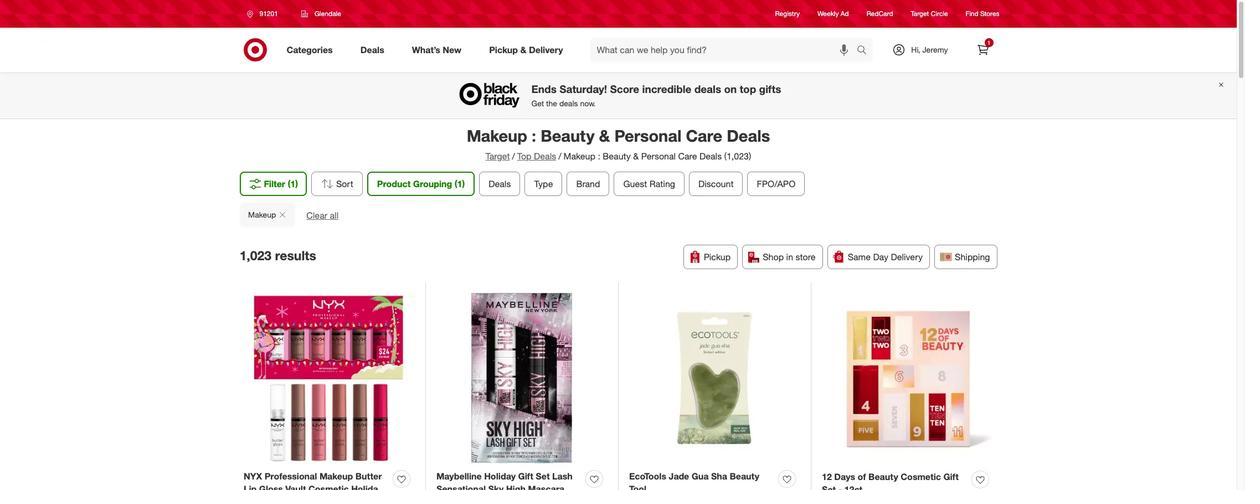 Task type: locate. For each thing, give the bounding box(es) containing it.
shop in store button
[[743, 245, 823, 269]]

sort button
[[311, 172, 363, 196]]

sort
[[336, 178, 353, 189]]

set down 12
[[822, 484, 836, 490]]

1 vertical spatial target
[[486, 151, 510, 162]]

0 vertical spatial deals
[[695, 83, 722, 96]]

gift
[[518, 471, 534, 482], [944, 472, 959, 483]]

target circle link
[[911, 9, 949, 19]]

set up mascara
[[536, 471, 550, 482]]

0 horizontal spatial target
[[486, 151, 510, 162]]

1 horizontal spatial target
[[911, 10, 930, 18]]

0 horizontal spatial &
[[521, 44, 527, 55]]

: up brand
[[598, 151, 601, 162]]

0 vertical spatial pickup
[[489, 44, 518, 55]]

delivery right day
[[891, 252, 923, 263]]

0 vertical spatial target
[[911, 10, 930, 18]]

delivery inside button
[[891, 252, 923, 263]]

beauty right of
[[869, 472, 899, 483]]

what's new
[[412, 44, 462, 55]]

1 horizontal spatial :
[[598, 151, 601, 162]]

1 horizontal spatial gift
[[944, 472, 959, 483]]

1 vertical spatial :
[[598, 151, 601, 162]]

top deals link
[[518, 151, 557, 162]]

delivery for same day delivery
[[891, 252, 923, 263]]

1 vertical spatial pickup
[[704, 252, 731, 263]]

fpo/apo button
[[748, 172, 805, 196]]

pickup & delivery link
[[480, 38, 577, 62]]

deals inside button
[[489, 178, 511, 189]]

1 horizontal spatial delivery
[[891, 252, 923, 263]]

the
[[547, 99, 558, 108]]

0 horizontal spatial cosmetic
[[309, 484, 349, 490]]

1 horizontal spatial /
[[559, 151, 562, 162]]

1 horizontal spatial pickup
[[704, 252, 731, 263]]

holiday
[[484, 471, 516, 482]]

0 horizontal spatial /
[[512, 151, 515, 162]]

/ left top
[[512, 151, 515, 162]]

redcard link
[[867, 9, 894, 19]]

0 horizontal spatial (1)
[[288, 178, 298, 189]]

deals right top
[[534, 151, 557, 162]]

&
[[521, 44, 527, 55], [599, 126, 610, 146], [634, 151, 639, 162]]

pickup
[[489, 44, 518, 55], [704, 252, 731, 263]]

1 (1) from the left
[[288, 178, 298, 189]]

2 (1) from the left
[[455, 178, 465, 189]]

makeup inside button
[[248, 210, 276, 219]]

0 vertical spatial delivery
[[529, 44, 563, 55]]

makeup up brand
[[564, 151, 596, 162]]

(1) right filter
[[288, 178, 298, 189]]

0 horizontal spatial delivery
[[529, 44, 563, 55]]

pickup & delivery
[[489, 44, 563, 55]]

discount button
[[689, 172, 743, 196]]

1 horizontal spatial cosmetic
[[901, 472, 942, 483]]

mascara
[[528, 484, 565, 490]]

1 vertical spatial personal
[[642, 151, 676, 162]]

glendale button
[[294, 4, 349, 24]]

brand button
[[567, 172, 610, 196]]

1 vertical spatial set
[[822, 484, 836, 490]]

(1) inside the filter (1) button
[[288, 178, 298, 189]]

(1,023)
[[725, 151, 752, 162]]

1 horizontal spatial (1)
[[455, 178, 465, 189]]

1 vertical spatial delivery
[[891, 252, 923, 263]]

(1)
[[288, 178, 298, 189], [455, 178, 465, 189]]

: up top deals link
[[532, 126, 537, 146]]

0 vertical spatial cosmetic
[[901, 472, 942, 483]]

1,023 results
[[240, 248, 316, 264]]

nyx professional makeup butter lip gloss vault cosmetic holiday gift set - 1.62 fl oz/6pc image
[[244, 293, 415, 464], [244, 293, 415, 464]]

deals down target link
[[489, 178, 511, 189]]

beauty down the
[[541, 126, 595, 146]]

sensational
[[437, 484, 486, 490]]

0 vertical spatial set
[[536, 471, 550, 482]]

0 horizontal spatial gift
[[518, 471, 534, 482]]

search
[[853, 45, 879, 56]]

deals up (1,023)
[[727, 126, 771, 146]]

/
[[512, 151, 515, 162], [559, 151, 562, 162]]

1 horizontal spatial set
[[822, 484, 836, 490]]

1 vertical spatial cosmetic
[[309, 484, 349, 490]]

vault
[[286, 484, 306, 490]]

cosmetic
[[901, 472, 942, 483], [309, 484, 349, 490]]

store
[[796, 252, 816, 263]]

clear all button
[[306, 209, 338, 222]]

makeup button
[[240, 203, 295, 227]]

personal up rating
[[642, 151, 676, 162]]

lash
[[553, 471, 573, 482]]

nyx professional makeup butter lip gloss vault cosmetic holida link
[[244, 470, 389, 490]]

1 vertical spatial &
[[599, 126, 610, 146]]

deals left (1,023)
[[700, 151, 722, 162]]

delivery for pickup & delivery
[[529, 44, 563, 55]]

target left top
[[486, 151, 510, 162]]

maybelline holiday gift set lash sensational sky high mascara & tinted primer - 2pc image
[[437, 293, 607, 464], [437, 293, 607, 464]]

days
[[835, 472, 856, 483]]

pickup button
[[684, 245, 738, 269]]

deals link
[[351, 38, 398, 62]]

12 days of beauty cosmetic gift set - 12ct image
[[822, 293, 994, 465], [822, 293, 994, 465]]

target inside makeup : beauty & personal care deals target / top deals / makeup : beauty & personal care deals (1,023)
[[486, 151, 510, 162]]

categories
[[287, 44, 333, 55]]

makeup down the filter (1) button
[[248, 210, 276, 219]]

target circle
[[911, 10, 949, 18]]

beauty right sha
[[730, 471, 760, 482]]

filter (1)
[[264, 178, 298, 189]]

discount
[[699, 178, 734, 189]]

delivery
[[529, 44, 563, 55], [891, 252, 923, 263]]

new
[[443, 44, 462, 55]]

makeup left butter
[[320, 471, 353, 482]]

professional
[[265, 471, 317, 482]]

2 horizontal spatial &
[[634, 151, 639, 162]]

deals button
[[480, 172, 521, 196]]

ecotools jade gua sha beauty tool image
[[630, 293, 800, 464], [630, 293, 800, 464]]

all
[[330, 210, 338, 221]]

ecotools
[[630, 471, 667, 482]]

gua
[[692, 471, 709, 482]]

pickup inside button
[[704, 252, 731, 263]]

personal down ends saturday! score incredible deals on top gifts get the deals now.
[[615, 126, 682, 146]]

registry link
[[776, 9, 800, 19]]

personal
[[615, 126, 682, 146], [642, 151, 676, 162]]

/ right top deals link
[[559, 151, 562, 162]]

0 horizontal spatial set
[[536, 471, 550, 482]]

0 vertical spatial &
[[521, 44, 527, 55]]

set
[[536, 471, 550, 482], [822, 484, 836, 490]]

0 horizontal spatial pickup
[[489, 44, 518, 55]]

stores
[[981, 10, 1000, 18]]

redcard
[[867, 10, 894, 18]]

ecotools jade gua sha beauty tool link
[[630, 470, 774, 490]]

ends saturday! score incredible deals on top gifts get the deals now.
[[532, 83, 782, 108]]

1 horizontal spatial deals
[[695, 83, 722, 96]]

beauty
[[541, 126, 595, 146], [603, 151, 631, 162], [730, 471, 760, 482], [869, 472, 899, 483]]

nyx professional makeup butter lip gloss vault cosmetic holida
[[244, 471, 383, 490]]

1 / from the left
[[512, 151, 515, 162]]

0 horizontal spatial :
[[532, 126, 537, 146]]

weekly ad link
[[818, 9, 849, 19]]

hi,
[[912, 45, 921, 54]]

deals right the
[[560, 99, 578, 108]]

score
[[610, 83, 640, 96]]

delivery up the ends
[[529, 44, 563, 55]]

1 vertical spatial deals
[[560, 99, 578, 108]]

deals
[[695, 83, 722, 96], [560, 99, 578, 108]]

(1) right grouping
[[455, 178, 465, 189]]

deals left on
[[695, 83, 722, 96]]

target left circle
[[911, 10, 930, 18]]



Task type: describe. For each thing, give the bounding box(es) containing it.
top
[[740, 83, 757, 96]]

shipping button
[[935, 245, 998, 269]]

set inside maybelline holiday gift set lash sensational sky high mascara
[[536, 471, 550, 482]]

categories link
[[277, 38, 347, 62]]

maybelline holiday gift set lash sensational sky high mascara link
[[437, 470, 581, 490]]

target link
[[486, 151, 510, 162]]

gift inside maybelline holiday gift set lash sensational sky high mascara
[[518, 471, 534, 482]]

filter (1) button
[[240, 172, 307, 196]]

ends
[[532, 83, 557, 96]]

what's
[[412, 44, 441, 55]]

find stores link
[[966, 9, 1000, 19]]

type
[[534, 178, 553, 189]]

1 vertical spatial care
[[679, 151, 698, 162]]

find stores
[[966, 10, 1000, 18]]

jade
[[669, 471, 690, 482]]

-
[[839, 484, 843, 490]]

incredible
[[643, 83, 692, 96]]

rating
[[650, 178, 676, 189]]

filter
[[264, 178, 285, 189]]

beauty up guest on the top
[[603, 151, 631, 162]]

top
[[518, 151, 532, 162]]

find
[[966, 10, 979, 18]]

brand
[[577, 178, 600, 189]]

1 horizontal spatial &
[[599, 126, 610, 146]]

What can we help you find? suggestions appear below search field
[[591, 38, 860, 62]]

lip
[[244, 484, 257, 490]]

of
[[858, 472, 867, 483]]

pickup for pickup
[[704, 252, 731, 263]]

12
[[822, 472, 832, 483]]

registry
[[776, 10, 800, 18]]

jeremy
[[923, 45, 949, 54]]

0 vertical spatial personal
[[615, 126, 682, 146]]

cosmetic inside 12 days of beauty cosmetic gift set - 12ct
[[901, 472, 942, 483]]

weekly ad
[[818, 10, 849, 18]]

1
[[988, 39, 991, 46]]

0 vertical spatial care
[[686, 126, 723, 146]]

on
[[725, 83, 737, 96]]

sky
[[489, 484, 504, 490]]

product grouping (1)
[[377, 178, 465, 189]]

1,023
[[240, 248, 272, 264]]

circle
[[931, 10, 949, 18]]

what's new link
[[403, 38, 476, 62]]

makeup : beauty & personal care deals target / top deals / makeup : beauty & personal care deals (1,023)
[[467, 126, 771, 162]]

beauty inside 12 days of beauty cosmetic gift set - 12ct
[[869, 472, 899, 483]]

type button
[[525, 172, 563, 196]]

12ct
[[845, 484, 863, 490]]

gifts
[[760, 83, 782, 96]]

now.
[[580, 99, 596, 108]]

12 days of beauty cosmetic gift set - 12ct link
[[822, 471, 968, 490]]

1 link
[[971, 38, 996, 62]]

pickup for pickup & delivery
[[489, 44, 518, 55]]

nyx
[[244, 471, 262, 482]]

ad
[[841, 10, 849, 18]]

high
[[506, 484, 526, 490]]

saturday!
[[560, 83, 608, 96]]

set inside 12 days of beauty cosmetic gift set - 12ct
[[822, 484, 836, 490]]

cosmetic inside nyx professional makeup butter lip gloss vault cosmetic holida
[[309, 484, 349, 490]]

shipping
[[956, 252, 991, 263]]

get
[[532, 99, 544, 108]]

guest
[[624, 178, 648, 189]]

in
[[787, 252, 794, 263]]

ecotools jade gua sha beauty tool
[[630, 471, 760, 490]]

sha
[[712, 471, 728, 482]]

beauty inside ecotools jade gua sha beauty tool
[[730, 471, 760, 482]]

shop in store
[[763, 252, 816, 263]]

0 vertical spatial :
[[532, 126, 537, 146]]

2 vertical spatial &
[[634, 151, 639, 162]]

shop
[[763, 252, 784, 263]]

deals left what's
[[361, 44, 384, 55]]

clear
[[306, 210, 327, 221]]

guest rating
[[624, 178, 676, 189]]

guest rating button
[[614, 172, 685, 196]]

0 horizontal spatial deals
[[560, 99, 578, 108]]

91201 button
[[240, 4, 290, 24]]

makeup up target link
[[467, 126, 528, 146]]

maybelline
[[437, 471, 482, 482]]

2 / from the left
[[559, 151, 562, 162]]

hi, jeremy
[[912, 45, 949, 54]]

butter
[[356, 471, 382, 482]]

maybelline holiday gift set lash sensational sky high mascara 
[[437, 471, 573, 490]]

gloss
[[259, 484, 283, 490]]

grouping
[[413, 178, 452, 189]]

makeup inside nyx professional makeup butter lip gloss vault cosmetic holida
[[320, 471, 353, 482]]

gift inside 12 days of beauty cosmetic gift set - 12ct
[[944, 472, 959, 483]]

weekly
[[818, 10, 839, 18]]

91201
[[260, 9, 278, 18]]

clear all
[[306, 210, 338, 221]]

search button
[[853, 38, 879, 64]]

tool
[[630, 484, 647, 490]]

fpo/apo
[[757, 178, 796, 189]]

results
[[275, 248, 316, 264]]



Task type: vqa. For each thing, say whether or not it's contained in the screenshot.
Shipping button
yes



